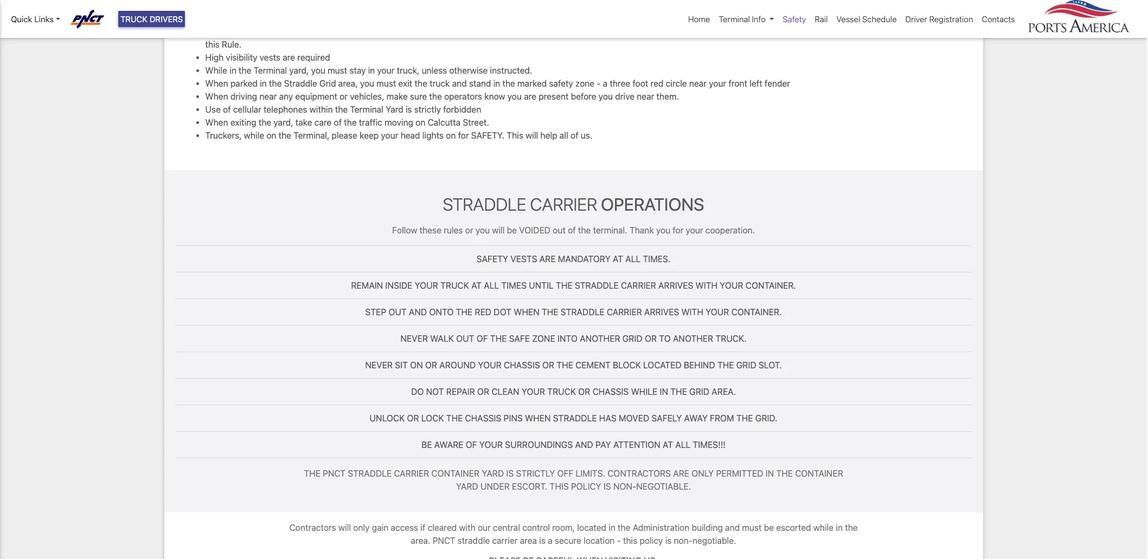 Task type: locate. For each thing, give the bounding box(es) containing it.
when right pins
[[525, 414, 551, 423]]

1 vertical spatial while
[[813, 523, 834, 533]]

with inside no passengers or pets are permitted to enter pnct with the truck driver. this especially applies to children of any age. pnct will and reserves the right to turn away any trucker who violates this rule. high visibility vests are required while in the terminal yard, you must stay in your truck, unless otherwise instructed. when parked in the straddle grid area, you must exit the truck and stand in the marked safety zone - a three foot red circle near your front left fender when driving near any equipment or vehicles, make sure the operators know you are present before you drive near them. use of cellular telephones within the terminal yard is strictly forbidden when exiting the yard, take care of the traffic moving on calcutta street. truckers, while on the terminal, please keep your head lights on for safety. this will help all of us.
[[410, 27, 426, 37]]

never for never sit on or around your chassis or the cement block located behind the grid slot.
[[365, 361, 393, 370]]

step
[[365, 307, 386, 317]]

a
[[603, 79, 608, 89], [548, 536, 552, 546]]

step out and onto the red dot when the straddle carrier arrives with your container.
[[365, 307, 782, 317]]

0 horizontal spatial non-
[[613, 482, 636, 492]]

0 vertical spatial chassis
[[504, 361, 540, 370]]

2 container from the left
[[795, 469, 843, 479]]

1 vertical spatial -
[[617, 536, 621, 546]]

1 horizontal spatial another
[[673, 334, 713, 344]]

your
[[415, 281, 438, 291], [720, 281, 743, 291], [706, 307, 729, 317], [478, 361, 502, 370], [522, 387, 545, 397], [479, 440, 503, 450]]

use
[[205, 105, 221, 115]]

all for times.
[[625, 254, 641, 264]]

times.
[[643, 254, 671, 264]]

with
[[696, 281, 718, 291], [681, 307, 703, 317]]

1 vertical spatial carrier
[[607, 307, 642, 317]]

0 horizontal spatial carrier
[[394, 469, 429, 479]]

0 vertical spatial this
[[205, 40, 220, 50]]

straddle down remain inside your truck at all times until the straddle carrier arrives with your container.
[[561, 307, 604, 317]]

1 vertical spatial permitted
[[716, 469, 763, 479]]

before
[[571, 92, 596, 102]]

all
[[560, 131, 568, 141]]

driver.
[[468, 27, 493, 37]]

strictly down sure
[[414, 105, 441, 115]]

located
[[643, 361, 682, 370]]

non-
[[613, 482, 636, 492], [674, 536, 692, 546]]

must inside contractors will only gain access if cleared with our central control room, located in the administration building and must be escorted while in the area. pnct straddle carrier area is a secure location - this policy is non-negotiable.
[[742, 523, 762, 533]]

carrier
[[621, 281, 656, 291], [607, 307, 642, 317]]

calcutta
[[428, 118, 461, 128]]

1 vertical spatial truck
[[547, 387, 576, 397]]

0 vertical spatial arrives
[[658, 281, 693, 291]]

is right the area
[[539, 536, 546, 546]]

negotiable.
[[636, 482, 691, 492], [692, 536, 736, 546]]

2 horizontal spatial straddle
[[443, 194, 526, 215]]

to left turn
[[803, 27, 811, 37]]

while
[[244, 131, 264, 141], [813, 523, 834, 533]]

with up straddle
[[459, 523, 475, 533]]

straddle down mandatory
[[575, 281, 619, 291]]

or down cement
[[578, 387, 590, 397]]

you up vehicles,
[[360, 79, 374, 89]]

head
[[401, 131, 420, 141]]

carrier inside the pnct straddle carrier container yard is strictly off limits.  contractors are only permitted in the container yard under escort.  this policy is non-negotiable.
[[394, 469, 429, 479]]

2 horizontal spatial must
[[742, 523, 762, 533]]

to right applies in the top of the page
[[586, 27, 594, 37]]

0 vertical spatial all
[[625, 254, 641, 264]]

1 vertical spatial must
[[377, 79, 396, 89]]

2 vertical spatial when
[[205, 118, 228, 128]]

1 horizontal spatial -
[[617, 536, 621, 546]]

0 horizontal spatial chassis
[[465, 414, 501, 423]]

or left to
[[645, 334, 657, 344]]

1 horizontal spatial for
[[673, 225, 684, 235]]

1 horizontal spatial all
[[625, 254, 641, 264]]

this inside the pnct straddle carrier container yard is strictly off limits.  contractors are only permitted in the container yard under escort.  this policy is non-negotiable.
[[550, 482, 569, 492]]

2 vertical spatial straddle
[[348, 469, 392, 479]]

non- down attention
[[613, 482, 636, 492]]

all left times!!!
[[675, 440, 690, 450]]

1 vertical spatial when
[[205, 92, 228, 102]]

is down limits.
[[604, 482, 611, 492]]

area
[[520, 536, 537, 546]]

1 horizontal spatial negotiable.
[[692, 536, 736, 546]]

foot
[[633, 79, 648, 89]]

1 horizontal spatial container
[[795, 469, 843, 479]]

1 vertical spatial this
[[507, 131, 523, 141]]

a inside no passengers or pets are permitted to enter pnct with the truck driver. this especially applies to children of any age. pnct will and reserves the right to turn away any trucker who violates this rule. high visibility vests are required while in the terminal yard, you must stay in your truck, unless otherwise instructed. when parked in the straddle grid area, you must exit the truck and stand in the marked safety zone - a three foot red circle near your front left fender when driving near any equipment or vehicles, make sure the operators know you are present before you drive near them. use of cellular telephones within the terminal yard is strictly forbidden when exiting the yard, take care of the traffic moving on calcutta street. truckers, while on the terminal, please keep your head lights on for safety. this will help all of us.
[[603, 79, 608, 89]]

stay
[[349, 66, 366, 76]]

the
[[556, 281, 573, 291], [456, 307, 473, 317], [542, 307, 558, 317], [490, 334, 507, 344], [557, 361, 573, 370], [717, 361, 734, 370], [670, 387, 687, 397], [446, 414, 463, 423], [736, 414, 753, 423]]

any up telephones
[[279, 92, 293, 102]]

your down "moving"
[[381, 131, 398, 141]]

1 vertical spatial strictly
[[516, 469, 555, 479]]

1 when from the top
[[205, 79, 228, 89]]

1 horizontal spatial terminal
[[350, 105, 383, 115]]

0 vertical spatial strictly
[[414, 105, 441, 115]]

carrier
[[492, 536, 518, 546]]

and left the pay
[[575, 440, 593, 450]]

or left pets
[[267, 27, 275, 37]]

when down while
[[205, 79, 228, 89]]

1 horizontal spatial permitted
[[716, 469, 763, 479]]

right
[[783, 27, 801, 37]]

arrives down times. on the top of the page
[[658, 281, 693, 291]]

permitted up required
[[311, 27, 349, 37]]

0 horizontal spatial never
[[365, 361, 393, 370]]

while down exiting
[[244, 131, 264, 141]]

non- down 'administration'
[[674, 536, 692, 546]]

contractors inside contractors will only gain access if cleared with our central control room, located in the administration building and must be escorted while in the area. pnct straddle carrier area is a secure location - this policy is non-negotiable.
[[289, 523, 336, 533]]

1 horizontal spatial be
[[764, 523, 774, 533]]

1 vertical spatial terminal
[[254, 66, 287, 76]]

0 vertical spatial a
[[603, 79, 608, 89]]

be left escorted at the right
[[764, 523, 774, 533]]

must up grid
[[328, 66, 347, 76]]

0 horizontal spatial truck
[[120, 14, 147, 24]]

pins
[[504, 414, 523, 423]]

contractors inside the pnct straddle carrier container yard is strictly off limits.  contractors are only permitted in the container yard under escort.  this policy is non-negotiable.
[[607, 469, 671, 479]]

1 horizontal spatial while
[[813, 523, 834, 533]]

policy down limits.
[[571, 482, 601, 492]]

0 vertical spatial never
[[400, 334, 428, 344]]

never
[[400, 334, 428, 344], [365, 361, 393, 370]]

three
[[610, 79, 630, 89]]

1 vertical spatial for
[[673, 225, 684, 235]]

any
[[640, 27, 654, 37], [854, 27, 868, 37], [279, 92, 293, 102]]

yard, down required
[[289, 66, 309, 76]]

vessel schedule link
[[832, 9, 901, 30]]

negotiable. inside contractors will only gain access if cleared with our central control room, located in the administration building and must be escorted while in the area. pnct straddle carrier area is a secure location - this policy is non-negotiable.
[[692, 536, 736, 546]]

truck.
[[716, 334, 747, 344]]

3 when from the top
[[205, 118, 228, 128]]

of down red
[[477, 334, 488, 344]]

area.
[[712, 387, 736, 397]]

0 vertical spatial when
[[205, 79, 228, 89]]

2 horizontal spatial chassis
[[593, 387, 629, 397]]

out right step at bottom
[[389, 307, 407, 317]]

0 vertical spatial truck
[[120, 14, 147, 24]]

on
[[416, 118, 425, 128], [266, 131, 276, 141], [446, 131, 456, 141]]

when
[[205, 79, 228, 89], [205, 92, 228, 102], [205, 118, 228, 128]]

1 horizontal spatial grid
[[689, 387, 709, 397]]

only inside the pnct straddle carrier container yard is strictly off limits.  contractors are only permitted in the container yard under escort.  this policy is non-negotiable.
[[692, 469, 714, 479]]

straddle
[[575, 281, 619, 291], [561, 307, 604, 317], [553, 414, 597, 423]]

1 horizontal spatial straddle
[[348, 469, 392, 479]]

out
[[389, 307, 407, 317], [456, 334, 474, 344]]

1 horizontal spatial any
[[640, 27, 654, 37]]

policy
[[571, 482, 601, 492], [640, 536, 663, 546]]

all left times
[[484, 281, 499, 291]]

2 horizontal spatial terminal
[[719, 14, 750, 24]]

straddle inside the pnct straddle carrier container yard is strictly off limits.  contractors are only permitted in the container yard under escort.  this policy is non-negotiable.
[[348, 469, 392, 479]]

- right the "zone"
[[597, 79, 601, 89]]

at down terminal.
[[613, 254, 623, 264]]

under
[[481, 482, 510, 492]]

will inside contractors will only gain access if cleared with our central control room, located in the administration building and must be escorted while in the area. pnct straddle carrier area is a secure location - this policy is non-negotiable.
[[338, 523, 351, 533]]

or down area,
[[340, 92, 348, 102]]

0 horizontal spatial at
[[471, 281, 482, 291]]

0 horizontal spatial policy
[[571, 482, 601, 492]]

0 vertical spatial for
[[458, 131, 469, 141]]

straddle for when
[[561, 307, 604, 317]]

1 vertical spatial and
[[575, 440, 593, 450]]

pnct
[[385, 27, 408, 37], [675, 27, 698, 37], [323, 469, 346, 479], [433, 536, 455, 546]]

this inside no passengers or pets are permitted to enter pnct with the truck driver. this especially applies to children of any age. pnct will and reserves the right to turn away any trucker who violates this rule. high visibility vests are required while in the terminal yard, you must stay in your truck, unless otherwise instructed. when parked in the straddle grid area, you must exit the truck and stand in the marked safety zone - a three foot red circle near your front left fender when driving near any equipment or vehicles, make sure the operators know you are present before you drive near them. use of cellular telephones within the terminal yard is strictly forbidden when exiting the yard, take care of the traffic moving on calcutta street. truckers, while on the terminal, please keep your head lights on for safety. this will help all of us.
[[205, 40, 220, 50]]

cellular
[[233, 105, 261, 115]]

location
[[584, 536, 615, 546]]

1 vertical spatial only
[[353, 523, 370, 533]]

0 horizontal spatial with
[[410, 27, 426, 37]]

front
[[729, 79, 747, 89]]

0 horizontal spatial or
[[267, 27, 275, 37]]

the down into
[[557, 361, 573, 370]]

must up "make"
[[377, 79, 396, 89]]

on down calcutta
[[446, 131, 456, 141]]

terminal down vehicles,
[[350, 105, 383, 115]]

another up the behind
[[673, 334, 713, 344]]

this right driver.
[[495, 27, 512, 37]]

operations
[[601, 194, 704, 215]]

must
[[328, 66, 347, 76], [377, 79, 396, 89], [742, 523, 762, 533]]

0 vertical spatial carrier
[[530, 194, 597, 215]]

at down safely
[[663, 440, 673, 450]]

out right walk
[[456, 334, 474, 344]]

1 horizontal spatial contractors
[[607, 469, 671, 479]]

straddle for until
[[575, 281, 619, 291]]

1 vertical spatial or
[[340, 92, 348, 102]]

this
[[495, 27, 512, 37], [507, 131, 523, 141], [550, 482, 569, 492]]

of
[[477, 334, 488, 344], [466, 440, 477, 450]]

pnct down home
[[675, 27, 698, 37]]

the pnct straddle carrier container yard is strictly off limits.  contractors are only permitted in the container yard under escort.  this policy is non-negotiable.
[[304, 469, 843, 492]]

policy inside the pnct straddle carrier container yard is strictly off limits.  contractors are only permitted in the container yard under escort.  this policy is non-negotiable.
[[571, 482, 601, 492]]

driver registration
[[905, 14, 973, 24]]

0 vertical spatial this
[[495, 27, 512, 37]]

you left the drive
[[599, 92, 613, 102]]

the right in
[[670, 387, 687, 397]]

onto
[[429, 307, 454, 317]]

terminal down the vests
[[254, 66, 287, 76]]

this down off
[[550, 482, 569, 492]]

0 horizontal spatial -
[[597, 79, 601, 89]]

0 vertical spatial straddle
[[575, 281, 619, 291]]

terminal up reserves
[[719, 14, 750, 24]]

secure
[[555, 536, 581, 546]]

2 horizontal spatial any
[[854, 27, 868, 37]]

- inside no passengers or pets are permitted to enter pnct with the truck driver. this especially applies to children of any age. pnct will and reserves the right to turn away any trucker who violates this rule. high visibility vests are required while in the terminal yard, you must stay in your truck, unless otherwise instructed. when parked in the straddle grid area, you must exit the truck and stand in the marked safety zone - a three foot red circle near your front left fender when driving near any equipment or vehicles, make sure the operators know you are present before you drive near them. use of cellular telephones within the terminal yard is strictly forbidden when exiting the yard, take care of the traffic moving on calcutta street. truckers, while on the terminal, please keep your head lights on for safety. this will help all of us.
[[597, 79, 601, 89]]

0 horizontal spatial a
[[548, 536, 552, 546]]

your left "cooperation." at the right of page
[[686, 225, 703, 235]]

while right escorted at the right
[[813, 523, 834, 533]]

do not repair or clean your truck or chassis while in the grid area.
[[411, 387, 736, 397]]

chassis up has
[[593, 387, 629, 397]]

carrier down be
[[394, 469, 429, 479]]

0 vertical spatial only
[[692, 469, 714, 479]]

turn
[[814, 27, 830, 37]]

carrier for when
[[607, 307, 642, 317]]

0 vertical spatial must
[[328, 66, 347, 76]]

do
[[411, 387, 424, 397]]

quick
[[11, 14, 32, 24]]

terminal
[[719, 14, 750, 24], [254, 66, 287, 76], [350, 105, 383, 115]]

grid.
[[755, 414, 777, 423]]

2 when from the top
[[205, 92, 228, 102]]

0 vertical spatial contractors
[[607, 469, 671, 479]]

our
[[478, 523, 491, 533]]

0 horizontal spatial another
[[580, 334, 620, 344]]

of right all
[[571, 131, 578, 141]]

yard
[[482, 469, 504, 479], [456, 482, 478, 492]]

the
[[429, 27, 441, 37], [768, 27, 781, 37], [239, 66, 251, 76], [269, 79, 282, 89], [415, 79, 427, 89], [502, 79, 515, 89], [429, 92, 442, 102], [335, 105, 348, 115], [259, 118, 271, 128], [344, 118, 357, 128], [279, 131, 291, 141], [578, 225, 591, 235], [776, 469, 793, 479], [618, 523, 630, 533], [845, 523, 858, 533]]

1 vertical spatial contractors
[[289, 523, 336, 533]]

or right the 'rules' on the top left of page
[[465, 225, 473, 235]]

or
[[645, 334, 657, 344], [425, 361, 437, 370], [542, 361, 554, 370], [477, 387, 489, 397], [578, 387, 590, 397], [407, 414, 419, 423]]

0 horizontal spatial be
[[507, 225, 517, 235]]

near right circle in the top right of the page
[[689, 79, 707, 89]]

only left gain
[[353, 523, 370, 533]]

any left age.
[[640, 27, 654, 37]]

policy down 'administration'
[[640, 536, 663, 546]]

1 horizontal spatial at
[[613, 254, 623, 264]]

near down foot
[[637, 92, 654, 102]]

cleared
[[428, 523, 457, 533]]

0 vertical spatial terminal
[[719, 14, 750, 24]]

this inside contractors will only gain access if cleared with our central control room, located in the administration building and must be escorted while in the area. pnct straddle carrier area is a secure location - this policy is non-negotiable.
[[623, 536, 637, 546]]

0 vertical spatial while
[[244, 131, 264, 141]]

your
[[377, 66, 395, 76], [709, 79, 726, 89], [381, 131, 398, 141], [686, 225, 703, 235]]

grid up block
[[622, 334, 643, 344]]

to left enter
[[352, 27, 360, 37]]

is inside no passengers or pets are permitted to enter pnct with the truck driver. this especially applies to children of any age. pnct will and reserves the right to turn away any trucker who violates this rule. high visibility vests are required while in the terminal yard, you must stay in your truck, unless otherwise instructed. when parked in the straddle grid area, you must exit the truck and stand in the marked safety zone - a three foot red circle near your front left fender when driving near any equipment or vehicles, make sure the operators know you are present before you drive near them. use of cellular telephones within the terminal yard is strictly forbidden when exiting the yard, take care of the traffic moving on calcutta street. truckers, while on the terminal, please keep your head lights on for safety. this will help all of us.
[[406, 105, 412, 115]]

permitted down times!!!
[[716, 469, 763, 479]]

1 vertical spatial a
[[548, 536, 552, 546]]

area,
[[338, 79, 358, 89]]

truck
[[120, 14, 147, 24], [444, 27, 465, 37]]

yard,
[[289, 66, 309, 76], [274, 118, 293, 128]]

1 vertical spatial arrives
[[644, 307, 679, 317]]

truck up onto
[[440, 281, 469, 291]]

quick links link
[[11, 13, 60, 25]]

0 horizontal spatial negotiable.
[[636, 482, 691, 492]]

0 vertical spatial straddle
[[284, 79, 317, 89]]

driver
[[905, 14, 927, 24]]

a left secure
[[548, 536, 552, 546]]

1 vertical spatial with
[[459, 523, 475, 533]]

forbidden
[[443, 105, 481, 115]]

0 vertical spatial carrier
[[621, 281, 656, 291]]

yard, down telephones
[[274, 118, 293, 128]]

chassis
[[504, 361, 540, 370], [593, 387, 629, 397], [465, 414, 501, 423]]

0 vertical spatial at
[[613, 254, 623, 264]]

permitted inside the pnct straddle carrier container yard is strictly off limits.  contractors are only permitted in the container yard under escort.  this policy is non-negotiable.
[[716, 469, 763, 479]]

of right aware
[[466, 440, 477, 450]]

times!!!
[[693, 440, 726, 450]]

1 horizontal spatial never
[[400, 334, 428, 344]]

vehicles,
[[350, 92, 384, 102]]

strictly inside the pnct straddle carrier container yard is strictly off limits.  contractors are only permitted in the container yard under escort.  this policy is non-negotiable.
[[516, 469, 555, 479]]

0 vertical spatial be
[[507, 225, 517, 235]]

with inside contractors will only gain access if cleared with our central control room, located in the administration building and must be escorted while in the area. pnct straddle carrier area is a secure location - this policy is non-negotiable.
[[459, 523, 475, 533]]

your left truck,
[[377, 66, 395, 76]]

be inside contractors will only gain access if cleared with our central control room, located in the administration building and must be escorted while in the area. pnct straddle carrier area is a secure location - this policy is non-negotiable.
[[764, 523, 774, 533]]

pnct right the
[[323, 469, 346, 479]]

2 horizontal spatial to
[[803, 27, 811, 37]]

0 horizontal spatial near
[[259, 92, 277, 102]]

strictly up escort.
[[516, 469, 555, 479]]

arrives up to
[[644, 307, 679, 317]]

for down the street. on the top left of the page
[[458, 131, 469, 141]]

near up telephones
[[259, 92, 277, 102]]

never up on on the left
[[400, 334, 428, 344]]

1 horizontal spatial truck
[[547, 387, 576, 397]]

2 vertical spatial must
[[742, 523, 762, 533]]

while inside no passengers or pets are permitted to enter pnct with the truck driver. this especially applies to children of any age. pnct will and reserves the right to turn away any trucker who violates this rule. high visibility vests are required while in the terminal yard, you must stay in your truck, unless otherwise instructed. when parked in the straddle grid area, you must exit the truck and stand in the marked safety zone - a three foot red circle near your front left fender when driving near any equipment or vehicles, make sure the operators know you are present before you drive near them. use of cellular telephones within the terminal yard is strictly forbidden when exiting the yard, take care of the traffic moving on calcutta street. truckers, while on the terminal, please keep your head lights on for safety. this will help all of us.
[[244, 131, 264, 141]]

to
[[659, 334, 671, 344]]

yard
[[386, 105, 403, 115]]

0 vertical spatial negotiable.
[[636, 482, 691, 492]]

only
[[692, 469, 714, 479], [353, 523, 370, 533]]

especially
[[514, 27, 553, 37]]

pets
[[277, 27, 294, 37]]

yard up under
[[482, 469, 504, 479]]

1 horizontal spatial on
[[416, 118, 425, 128]]

at up red
[[471, 281, 482, 291]]

must left escorted at the right
[[742, 523, 762, 533]]

1 vertical spatial all
[[484, 281, 499, 291]]

arrives
[[658, 281, 693, 291], [644, 307, 679, 317]]

- right location
[[617, 536, 621, 546]]

yard left under
[[456, 482, 478, 492]]

truckers,
[[205, 131, 242, 141]]

when right dot
[[514, 307, 539, 317]]

straddle down do not repair or clean your truck or chassis while in the grid area.
[[553, 414, 597, 423]]

in
[[229, 66, 236, 76], [368, 66, 375, 76], [260, 79, 267, 89], [493, 79, 500, 89], [766, 469, 774, 479], [609, 523, 615, 533], [836, 523, 843, 533]]

0 vertical spatial with
[[696, 281, 718, 291]]

administration
[[633, 523, 689, 533]]

strictly
[[414, 105, 441, 115], [516, 469, 555, 479]]

the right the behind
[[717, 361, 734, 370]]

with
[[410, 27, 426, 37], [459, 523, 475, 533]]

arrives for step out and onto the red dot when the straddle carrier arrives with your container.
[[644, 307, 679, 317]]

2 horizontal spatial grid
[[736, 361, 756, 370]]

truck left drivers
[[120, 14, 147, 24]]

of up please
[[334, 118, 342, 128]]

info
[[752, 14, 766, 24]]

truck up unlock or lock the chassis pins when straddle  has moved safely away from the grid.
[[547, 387, 576, 397]]

while
[[205, 66, 227, 76]]

parked
[[230, 79, 258, 89]]

negotiable. down building
[[692, 536, 736, 546]]

on down telephones
[[266, 131, 276, 141]]

0 vertical spatial permitted
[[311, 27, 349, 37]]

only inside contractors will only gain access if cleared with our central control room, located in the administration building and must be escorted while in the area. pnct straddle carrier area is a secure location - this policy is non-negotiable.
[[353, 523, 370, 533]]

1 vertical spatial truck
[[444, 27, 465, 37]]

chassis left pins
[[465, 414, 501, 423]]

truck inside no passengers or pets are permitted to enter pnct with the truck driver. this especially applies to children of any age. pnct will and reserves the right to turn away any trucker who violates this rule. high visibility vests are required while in the terminal yard, you must stay in your truck, unless otherwise instructed. when parked in the straddle grid area, you must exit the truck and stand in the marked safety zone - a three foot red circle near your front left fender when driving near any equipment or vehicles, make sure the operators know you are present before you drive near them. use of cellular telephones within the terminal yard is strictly forbidden when exiting the yard, take care of the traffic moving on calcutta street. truckers, while on the terminal, please keep your head lights on for safety. this will help all of us.
[[444, 27, 465, 37]]

when up use
[[205, 92, 228, 102]]



Task type: describe. For each thing, give the bounding box(es) containing it.
your left front
[[709, 79, 726, 89]]

this for policy
[[623, 536, 637, 546]]

take
[[295, 118, 312, 128]]

quick links
[[11, 14, 54, 24]]

1 horizontal spatial yard
[[482, 469, 504, 479]]

straddle inside no passengers or pets are permitted to enter pnct with the truck driver. this especially applies to children of any age. pnct will and reserves the right to turn away any trucker who violates this rule. high visibility vests are required while in the terminal yard, you must stay in your truck, unless otherwise instructed. when parked in the straddle grid area, you must exit the truck and stand in the marked safety zone - a three foot red circle near your front left fender when driving near any equipment or vehicles, make sure the operators know you are present before you drive near them. use of cellular telephones within the terminal yard is strictly forbidden when exiting the yard, take care of the traffic moving on calcutta street. truckers, while on the terminal, please keep your head lights on for safety. this will help all of us.
[[284, 79, 317, 89]]

or right on on the left
[[425, 361, 437, 370]]

enter
[[362, 27, 383, 37]]

the inside the pnct straddle carrier container yard is strictly off limits.  contractors are only permitted in the container yard under escort.  this policy is non-negotiable.
[[776, 469, 793, 479]]

from
[[710, 414, 734, 423]]

keep
[[360, 131, 379, 141]]

pnct inside the pnct straddle carrier container yard is strictly off limits.  contractors are only permitted in the container yard under escort.  this policy is non-negotiable.
[[323, 469, 346, 479]]

home link
[[684, 9, 714, 30]]

1 horizontal spatial and
[[575, 440, 593, 450]]

on
[[410, 361, 423, 370]]

repair
[[446, 387, 475, 397]]

2 another from the left
[[673, 334, 713, 344]]

and inside contractors will only gain access if cleared with our central control room, located in the administration building and must be escorted while in the area. pnct straddle carrier area is a secure location - this policy is non-negotiable.
[[725, 523, 740, 533]]

exiting
[[230, 118, 256, 128]]

2 horizontal spatial on
[[446, 131, 456, 141]]

safety
[[477, 254, 508, 264]]

telephones
[[264, 105, 307, 115]]

terminal info
[[719, 14, 766, 24]]

pay
[[595, 440, 611, 450]]

truck
[[430, 79, 450, 89]]

you right thank
[[656, 225, 670, 235]]

carrier for until
[[621, 281, 656, 291]]

for inside no passengers or pets are permitted to enter pnct with the truck driver. this especially applies to children of any age. pnct will and reserves the right to turn away any trucker who violates this rule. high visibility vests are required while in the terminal yard, you must stay in your truck, unless otherwise instructed. when parked in the straddle grid area, you must exit the truck and stand in the marked safety zone - a three foot red circle near your front left fender when driving near any equipment or vehicles, make sure the operators know you are present before you drive near them. use of cellular telephones within the terminal yard is strictly forbidden when exiting the yard, take care of the traffic moving on calcutta street. truckers, while on the terminal, please keep your head lights on for safety. this will help all of us.
[[458, 131, 469, 141]]

will up safety
[[492, 225, 505, 235]]

safely
[[652, 414, 682, 423]]

unlock
[[370, 414, 405, 423]]

you right know
[[507, 92, 522, 102]]

home
[[688, 14, 710, 24]]

are
[[539, 254, 556, 264]]

2 vertical spatial grid
[[689, 387, 709, 397]]

care
[[314, 118, 332, 128]]

all for times
[[484, 281, 499, 291]]

0 horizontal spatial on
[[266, 131, 276, 141]]

reserves
[[732, 27, 766, 37]]

3 to from the left
[[803, 27, 811, 37]]

circle
[[666, 79, 687, 89]]

control
[[522, 523, 550, 533]]

this for rule.
[[205, 40, 220, 50]]

moved
[[619, 414, 649, 423]]

pnct right enter
[[385, 27, 408, 37]]

with for step out and onto the red dot when the straddle carrier arrives with your container.
[[681, 307, 703, 317]]

0 horizontal spatial grid
[[622, 334, 643, 344]]

otherwise
[[449, 66, 488, 76]]

the left safe
[[490, 334, 507, 344]]

left
[[750, 79, 762, 89]]

at for mandatory
[[613, 254, 623, 264]]

policy inside contractors will only gain access if cleared with our central control room, located in the administration building and must be escorted while in the area. pnct straddle carrier area is a secure location - this policy is non-negotiable.
[[640, 536, 663, 546]]

1 horizontal spatial or
[[340, 92, 348, 102]]

while inside contractors will only gain access if cleared with our central control room, located in the administration building and must be escorted while in the area. pnct straddle carrier area is a secure location - this policy is non-negotiable.
[[813, 523, 834, 533]]

or left clean
[[477, 387, 489, 397]]

0 horizontal spatial truck
[[440, 281, 469, 291]]

safety vests are mandatory at all times.
[[477, 254, 671, 264]]

sit
[[395, 361, 408, 370]]

vessel schedule
[[836, 14, 897, 24]]

pnct inside contractors will only gain access if cleared with our central control room, located in the administration building and must be escorted while in the area. pnct straddle carrier area is a secure location - this policy is non-negotiable.
[[433, 536, 455, 546]]

never for never walk out of the safe zone into another grid or to another truck.
[[400, 334, 428, 344]]

strictly inside no passengers or pets are permitted to enter pnct with the truck driver. this especially applies to children of any age. pnct will and reserves the right to turn away any trucker who violates this rule. high visibility vests are required while in the terminal yard, you must stay in your truck, unless otherwise instructed. when parked in the straddle grid area, you must exit the truck and stand in the marked safety zone - a three foot red circle near your front left fender when driving near any equipment or vehicles, make sure the operators know you are present before you drive near them. use of cellular telephones within the terminal yard is strictly forbidden when exiting the yard, take care of the traffic moving on calcutta street. truckers, while on the terminal, please keep your head lights on for safety. this will help all of us.
[[414, 105, 441, 115]]

the up zone
[[542, 307, 558, 317]]

contractors will only gain access if cleared with our central control room, located in the administration building and must be escorted while in the area. pnct straddle carrier area is a secure location - this policy is non-negotiable.
[[289, 523, 858, 546]]

will down home
[[700, 27, 713, 37]]

1 container from the left
[[431, 469, 479, 479]]

the left red
[[456, 307, 473, 317]]

marked
[[517, 79, 547, 89]]

1 vertical spatial and
[[452, 79, 467, 89]]

the right until
[[556, 281, 573, 291]]

clean
[[492, 387, 519, 397]]

equipment
[[295, 92, 337, 102]]

help
[[540, 131, 557, 141]]

applies
[[556, 27, 584, 37]]

drivers
[[150, 14, 183, 24]]

cooperation.
[[705, 225, 755, 235]]

1 vertical spatial when
[[525, 414, 551, 423]]

red
[[475, 307, 491, 317]]

gain
[[372, 523, 388, 533]]

1 horizontal spatial near
[[637, 92, 654, 102]]

central
[[493, 523, 520, 533]]

2 vertical spatial terminal
[[350, 105, 383, 115]]

1 horizontal spatial chassis
[[504, 361, 540, 370]]

2 vertical spatial straddle
[[553, 414, 597, 423]]

container. for step out and onto the red dot when the straddle carrier arrives with your container.
[[731, 307, 782, 317]]

safety
[[783, 14, 806, 24]]

are inside the pnct straddle carrier container yard is strictly off limits.  contractors are only permitted in the container yard under escort.  this policy is non-negotiable.
[[673, 469, 689, 479]]

located
[[577, 523, 606, 533]]

behind
[[684, 361, 715, 370]]

you down required
[[311, 66, 325, 76]]

non- inside contractors will only gain access if cleared with our central control room, located in the administration building and must be escorted while in the area. pnct straddle carrier area is a secure location - this policy is non-negotiable.
[[674, 536, 692, 546]]

is up under
[[506, 469, 514, 479]]

the left grid.
[[736, 414, 753, 423]]

building
[[692, 523, 723, 533]]

2 horizontal spatial or
[[465, 225, 473, 235]]

2 horizontal spatial all
[[675, 440, 690, 450]]

a inside contractors will only gain access if cleared with our central control room, located in the administration building and must be escorted while in the area. pnct straddle carrier area is a secure location - this policy is non-negotiable.
[[548, 536, 552, 546]]

has
[[599, 414, 616, 423]]

0 horizontal spatial and
[[409, 307, 427, 317]]

rule.
[[222, 40, 241, 50]]

no passengers or pets are permitted to enter pnct with the truck driver. this especially applies to children of any age. pnct will and reserves the right to turn away any trucker who violates this rule. high visibility vests are required while in the terminal yard, you must stay in your truck, unless otherwise instructed. when parked in the straddle grid area, you must exit the truck and stand in the marked safety zone - a three foot red circle near your front left fender when driving near any equipment or vehicles, make sure the operators know you are present before you drive near them. use of cellular telephones within the terminal yard is strictly forbidden when exiting the yard, take care of the traffic moving on calcutta street. truckers, while on the terminal, please keep your head lights on for safety. this will help all of us.
[[205, 27, 951, 141]]

straddle
[[458, 536, 490, 546]]

of right children at the top of the page
[[630, 27, 638, 37]]

at for truck
[[471, 281, 482, 291]]

2 horizontal spatial near
[[689, 79, 707, 89]]

0 vertical spatial and
[[715, 27, 730, 37]]

block
[[613, 361, 641, 370]]

into
[[558, 334, 578, 344]]

2 vertical spatial chassis
[[465, 414, 501, 423]]

contacts
[[982, 14, 1015, 24]]

in inside the pnct straddle carrier container yard is strictly off limits.  contractors are only permitted in the container yard under escort.  this policy is non-negotiable.
[[766, 469, 774, 479]]

the right lock
[[446, 414, 463, 423]]

negotiable. inside the pnct straddle carrier container yard is strictly off limits.  contractors are only permitted in the container yard under escort.  this policy is non-negotiable.
[[636, 482, 691, 492]]

these
[[420, 225, 441, 235]]

be
[[421, 440, 432, 450]]

vessel
[[836, 14, 860, 24]]

zone
[[532, 334, 555, 344]]

grid
[[319, 79, 336, 89]]

visibility
[[226, 53, 257, 63]]

0 vertical spatial when
[[514, 307, 539, 317]]

non- inside the pnct straddle carrier container yard is strictly off limits.  contractors are only permitted in the container yard under escort.  this policy is non-negotiable.
[[613, 482, 636, 492]]

is down 'administration'
[[665, 536, 672, 546]]

permitted inside no passengers or pets are permitted to enter pnct with the truck driver. this especially applies to children of any age. pnct will and reserves the right to turn away any trucker who violates this rule. high visibility vests are required while in the terminal yard, you must stay in your truck, unless otherwise instructed. when parked in the straddle grid area, you must exit the truck and stand in the marked safety zone - a three foot red circle near your front left fender when driving near any equipment or vehicles, make sure the operators know you are present before you drive near them. use of cellular telephones within the terminal yard is strictly forbidden when exiting the yard, take care of the traffic moving on calcutta street. truckers, while on the terminal, please keep your head lights on for safety. this will help all of us.
[[311, 27, 349, 37]]

know
[[484, 92, 505, 102]]

mandatory
[[558, 254, 611, 264]]

escorted
[[776, 523, 811, 533]]

0 vertical spatial of
[[477, 334, 488, 344]]

0 vertical spatial yard,
[[289, 66, 309, 76]]

safety
[[549, 79, 573, 89]]

container. for remain inside your truck at all times until the straddle carrier arrives with your container.
[[746, 281, 796, 291]]

links
[[34, 14, 54, 24]]

never walk out of the safe zone into another grid or to another truck.
[[400, 334, 747, 344]]

the
[[304, 469, 320, 479]]

of right out
[[568, 225, 576, 235]]

of right use
[[223, 105, 231, 115]]

2 to from the left
[[586, 27, 594, 37]]

vests
[[510, 254, 537, 264]]

access
[[391, 523, 418, 533]]

1 horizontal spatial out
[[456, 334, 474, 344]]

rail link
[[810, 9, 832, 30]]

1 to from the left
[[352, 27, 360, 37]]

fender
[[765, 79, 790, 89]]

0 horizontal spatial any
[[279, 92, 293, 102]]

surroundings
[[505, 440, 573, 450]]

1 vertical spatial yard
[[456, 482, 478, 492]]

or down zone
[[542, 361, 554, 370]]

schedule
[[862, 14, 897, 24]]

slot.
[[759, 361, 782, 370]]

unless
[[422, 66, 447, 76]]

no
[[205, 27, 217, 37]]

times
[[501, 281, 527, 291]]

terminal info link
[[714, 9, 778, 30]]

- inside contractors will only gain access if cleared with our central control room, located in the administration building and must be escorted while in the area. pnct straddle carrier area is a secure location - this policy is non-negotiable.
[[617, 536, 621, 546]]

be aware of your surroundings and pay attention at all times!!!
[[421, 440, 726, 450]]

2 vertical spatial at
[[663, 440, 673, 450]]

you right the 'rules' on the top left of page
[[476, 225, 490, 235]]

0 horizontal spatial out
[[389, 307, 407, 317]]

1 another from the left
[[580, 334, 620, 344]]

drive
[[615, 92, 635, 102]]

vests
[[260, 53, 280, 63]]

with for remain inside your truck at all times until the straddle carrier arrives with your container.
[[696, 281, 718, 291]]

or left lock
[[407, 414, 419, 423]]

will left the help
[[526, 131, 538, 141]]

1 vertical spatial of
[[466, 440, 477, 450]]

1 horizontal spatial must
[[377, 79, 396, 89]]

truck,
[[397, 66, 419, 76]]

in
[[660, 387, 668, 397]]

arrives for remain inside your truck at all times until the straddle carrier arrives with your container.
[[658, 281, 693, 291]]

1 vertical spatial yard,
[[274, 118, 293, 128]]

street.
[[463, 118, 489, 128]]

until
[[529, 281, 554, 291]]

passengers
[[219, 27, 264, 37]]

1 vertical spatial grid
[[736, 361, 756, 370]]

us.
[[581, 131, 592, 141]]



Task type: vqa. For each thing, say whether or not it's contained in the screenshot.
carrier
yes



